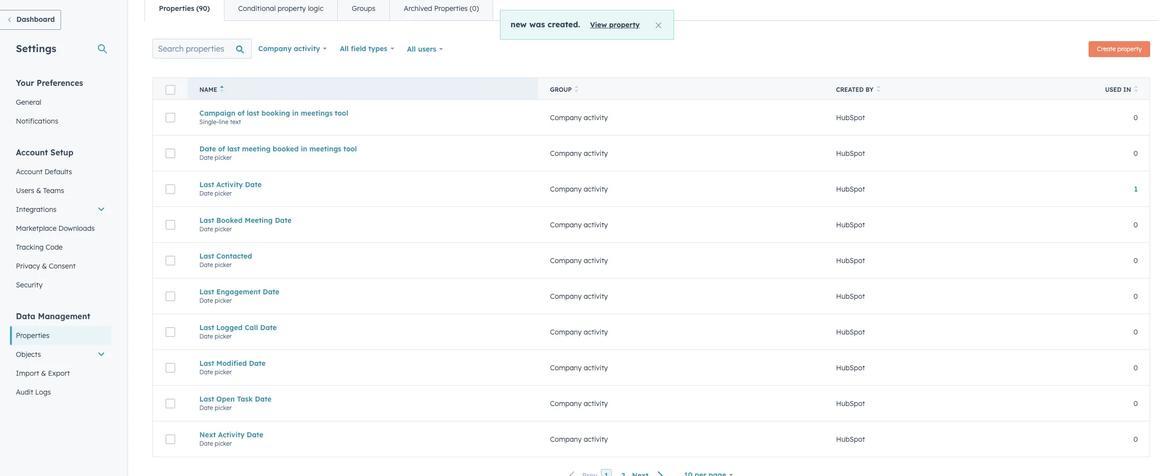 Task type: locate. For each thing, give the bounding box(es) containing it.
2 account from the top
[[16, 167, 43, 176]]

7 hubspot from the top
[[836, 328, 865, 337]]

property left logic
[[278, 4, 306, 13]]

0 horizontal spatial of
[[218, 144, 225, 153]]

last inside last open task date date picker
[[199, 395, 214, 404]]

0 vertical spatial last
[[247, 109, 259, 118]]

7 last from the top
[[199, 395, 214, 404]]

press to sort. element for used in
[[1135, 85, 1138, 94]]

8 0 from the top
[[1134, 399, 1138, 408]]

press to sort. image
[[1135, 85, 1138, 92]]

campaign of last booking in meetings tool button
[[199, 109, 526, 118]]

3 last from the top
[[199, 252, 214, 261]]

6 0 from the top
[[1134, 328, 1138, 337]]

press to sort. element right by
[[877, 85, 880, 94]]

& left export
[[41, 369, 46, 378]]

general
[[16, 98, 41, 107]]

2 press to sort. image from the left
[[877, 85, 880, 92]]

hubspot for date of last meeting booked in meetings tool
[[836, 149, 865, 158]]

dashboard
[[16, 15, 55, 24]]

last inside last activity date date picker
[[199, 180, 214, 189]]

last booked meeting date button
[[199, 216, 526, 225]]

10 hubspot from the top
[[836, 435, 865, 444]]

2 last from the top
[[199, 216, 214, 225]]

used in
[[1106, 86, 1132, 93]]

9 0 from the top
[[1134, 435, 1138, 444]]

activity for next
[[218, 431, 245, 439]]

last left meeting at left
[[227, 144, 240, 153]]

6 last from the top
[[199, 359, 214, 368]]

1 press to sort. element from the left
[[575, 85, 579, 94]]

0 for last modified date
[[1134, 363, 1138, 372]]

picker down engagement
[[215, 297, 232, 304]]

tab list
[[145, 0, 493, 21]]

meetings
[[301, 109, 333, 118], [310, 144, 341, 153]]

company activity
[[258, 44, 320, 53], [550, 113, 608, 122], [550, 149, 608, 158], [550, 185, 608, 194], [550, 220, 608, 229], [550, 256, 608, 265], [550, 292, 608, 301], [550, 328, 608, 337], [550, 363, 608, 372], [550, 399, 608, 408], [550, 435, 608, 444]]

property right the view
[[609, 20, 640, 29]]

property right create
[[1118, 45, 1142, 53]]

picker up booked
[[215, 190, 232, 197]]

new
[[511, 19, 527, 29]]

of inside campaign of last booking in meetings tool single-line text
[[238, 109, 245, 118]]

created.
[[548, 19, 580, 29]]

4 picker from the top
[[215, 261, 232, 269]]

in right booked
[[301, 144, 307, 153]]

press to sort. image
[[575, 85, 579, 92], [877, 85, 880, 92]]

last for meeting
[[227, 144, 240, 153]]

2 0 from the top
[[1134, 149, 1138, 158]]

0 for next activity date
[[1134, 435, 1138, 444]]

1 horizontal spatial last
[[247, 109, 259, 118]]

all
[[340, 44, 349, 53], [407, 45, 416, 54]]

hubspot for campaign of last booking in meetings tool
[[836, 113, 865, 122]]

properties up objects
[[16, 331, 49, 340]]

0 vertical spatial of
[[238, 109, 245, 118]]

properties
[[159, 4, 194, 13], [434, 4, 468, 13], [16, 331, 49, 340]]

2 vertical spatial &
[[41, 369, 46, 378]]

by
[[866, 86, 874, 93]]

company activity for last contacted
[[550, 256, 608, 265]]

3 0 from the top
[[1134, 220, 1138, 229]]

tracking
[[16, 243, 44, 252]]

0 horizontal spatial property
[[278, 4, 306, 13]]

6 picker from the top
[[215, 333, 232, 340]]

date inside "last contacted date picker"
[[199, 261, 213, 269]]

used
[[1106, 86, 1122, 93]]

2 horizontal spatial press to sort. element
[[1135, 85, 1138, 94]]

1 last from the top
[[199, 180, 214, 189]]

properties left (0)
[[434, 4, 468, 13]]

1 horizontal spatial press to sort. image
[[877, 85, 880, 92]]

picker down booked
[[215, 225, 232, 233]]

tool
[[335, 109, 348, 118], [344, 144, 357, 153]]

last inside last logged call date date picker
[[199, 323, 214, 332]]

press to sort. element right in
[[1135, 85, 1138, 94]]

hubspot for last logged call date
[[836, 328, 865, 337]]

of inside the date of last meeting booked in meetings tool date picker
[[218, 144, 225, 153]]

company for last logged call date
[[550, 328, 582, 337]]

0 horizontal spatial in
[[292, 109, 299, 118]]

company activity for last modified date
[[550, 363, 608, 372]]

company activity for campaign of last booking in meetings tool
[[550, 113, 608, 122]]

account for account defaults
[[16, 167, 43, 176]]

1 horizontal spatial of
[[238, 109, 245, 118]]

1 vertical spatial account
[[16, 167, 43, 176]]

0 vertical spatial &
[[36, 186, 41, 195]]

press to sort. element inside group button
[[575, 85, 579, 94]]

property inside tab list
[[278, 4, 306, 13]]

activity up booked
[[216, 180, 243, 189]]

1 horizontal spatial all
[[407, 45, 416, 54]]

1 vertical spatial of
[[218, 144, 225, 153]]

integrations button
[[10, 200, 111, 219]]

1 picker from the top
[[215, 154, 232, 161]]

last for last logged call date
[[199, 323, 214, 332]]

&
[[36, 186, 41, 195], [42, 262, 47, 271], [41, 369, 46, 378]]

8 hubspot from the top
[[836, 363, 865, 372]]

6 hubspot from the top
[[836, 292, 865, 301]]

press to sort. image right group
[[575, 85, 579, 92]]

picker inside last open task date date picker
[[215, 404, 232, 412]]

contacted
[[216, 252, 252, 261]]

properties inside data management element
[[16, 331, 49, 340]]

marketplace downloads link
[[10, 219, 111, 238]]

1 vertical spatial in
[[301, 144, 307, 153]]

2 horizontal spatial property
[[1118, 45, 1142, 53]]

company for next activity date
[[550, 435, 582, 444]]

5 0 from the top
[[1134, 292, 1138, 301]]

teams
[[43, 186, 64, 195]]

last
[[199, 180, 214, 189], [199, 216, 214, 225], [199, 252, 214, 261], [199, 287, 214, 296], [199, 323, 214, 332], [199, 359, 214, 368], [199, 395, 214, 404]]

tool down name button
[[335, 109, 348, 118]]

last inside last modified date date picker
[[199, 359, 214, 368]]

last engagement date date picker
[[199, 287, 279, 304]]

activity inside popup button
[[294, 44, 320, 53]]

properties link
[[10, 326, 111, 345]]

logged
[[216, 323, 243, 332]]

company activity inside popup button
[[258, 44, 320, 53]]

2 hubspot from the top
[[836, 149, 865, 158]]

downloads
[[58, 224, 95, 233]]

last for booking
[[247, 109, 259, 118]]

press to sort. element
[[575, 85, 579, 94], [877, 85, 880, 94], [1135, 85, 1138, 94]]

1 account from the top
[[16, 148, 48, 157]]

activity inside last activity date date picker
[[216, 180, 243, 189]]

1 vertical spatial &
[[42, 262, 47, 271]]

last for last contacted
[[199, 252, 214, 261]]

7 picker from the top
[[215, 368, 232, 376]]

last
[[247, 109, 259, 118], [227, 144, 240, 153]]

company
[[258, 44, 292, 53], [550, 113, 582, 122], [550, 149, 582, 158], [550, 185, 582, 194], [550, 220, 582, 229], [550, 256, 582, 265], [550, 292, 582, 301], [550, 328, 582, 337], [550, 363, 582, 372], [550, 399, 582, 408], [550, 435, 582, 444]]

view
[[590, 20, 607, 29]]

create property button
[[1089, 41, 1151, 57]]

group button
[[538, 78, 824, 100]]

of for campaign
[[238, 109, 245, 118]]

1 horizontal spatial properties
[[159, 4, 194, 13]]

& for teams
[[36, 186, 41, 195]]

marketplace
[[16, 224, 57, 233]]

tool inside the date of last meeting booked in meetings tool date picker
[[344, 144, 357, 153]]

property inside button
[[1118, 45, 1142, 53]]

all left users
[[407, 45, 416, 54]]

0 horizontal spatial last
[[227, 144, 240, 153]]

export
[[48, 369, 70, 378]]

users & teams
[[16, 186, 64, 195]]

2 horizontal spatial properties
[[434, 4, 468, 13]]

last for last open task date
[[199, 395, 214, 404]]

picker down logged
[[215, 333, 232, 340]]

3 picker from the top
[[215, 225, 232, 233]]

all for all users
[[407, 45, 416, 54]]

in right booking
[[292, 109, 299, 118]]

task
[[237, 395, 253, 404]]

company activity for last open task date
[[550, 399, 608, 408]]

account up account defaults
[[16, 148, 48, 157]]

5 picker from the top
[[215, 297, 232, 304]]

0 horizontal spatial press to sort. image
[[575, 85, 579, 92]]

of up text
[[238, 109, 245, 118]]

& right privacy
[[42, 262, 47, 271]]

data management
[[16, 312, 90, 321]]

settings
[[16, 42, 56, 55]]

used in button
[[1091, 78, 1150, 100]]

& inside privacy & consent link
[[42, 262, 47, 271]]

2 picker from the top
[[215, 190, 232, 197]]

consent
[[49, 262, 76, 271]]

last inside last engagement date date picker
[[199, 287, 214, 296]]

5 hubspot from the top
[[836, 256, 865, 265]]

in inside the date of last meeting booked in meetings tool date picker
[[301, 144, 307, 153]]

press to sort. element for group
[[575, 85, 579, 94]]

of for date
[[218, 144, 225, 153]]

activity for last engagement date
[[584, 292, 608, 301]]

company for last engagement date
[[550, 292, 582, 301]]

ascending sort. press to sort descending. image
[[220, 85, 224, 92]]

all left field
[[340, 44, 349, 53]]

hubspot
[[836, 113, 865, 122], [836, 149, 865, 158], [836, 185, 865, 194], [836, 220, 865, 229], [836, 256, 865, 265], [836, 292, 865, 301], [836, 328, 865, 337], [836, 363, 865, 372], [836, 399, 865, 408], [836, 435, 865, 444]]

4 last from the top
[[199, 287, 214, 296]]

date of last meeting booked in meetings tool button
[[199, 144, 526, 153]]

1 0 from the top
[[1134, 113, 1138, 122]]

picker inside last modified date date picker
[[215, 368, 232, 376]]

last for last engagement date
[[199, 287, 214, 296]]

account up users
[[16, 167, 43, 176]]

last modified date button
[[199, 359, 526, 368]]

& inside import & export link
[[41, 369, 46, 378]]

all field types button
[[334, 39, 401, 59]]

audit
[[16, 388, 33, 397]]

last booked meeting date date picker
[[199, 216, 292, 233]]

property inside new was created. alert
[[609, 20, 640, 29]]

view property
[[590, 20, 640, 29]]

2 vertical spatial property
[[1118, 45, 1142, 53]]

types
[[368, 44, 387, 53]]

last inside last booked meeting date date picker
[[199, 216, 214, 225]]

1 vertical spatial property
[[609, 20, 640, 29]]

9 picker from the top
[[215, 440, 232, 447]]

in inside campaign of last booking in meetings tool single-line text
[[292, 109, 299, 118]]

press to sort. element right group
[[575, 85, 579, 94]]

last inside the date of last meeting booked in meetings tool date picker
[[227, 144, 240, 153]]

properties left (90)
[[159, 4, 194, 13]]

press to sort. element inside created by button
[[877, 85, 880, 94]]

0 vertical spatial account
[[16, 148, 48, 157]]

integrations
[[16, 205, 56, 214]]

logs
[[35, 388, 51, 397]]

0 for campaign of last booking in meetings tool
[[1134, 113, 1138, 122]]

privacy & consent link
[[10, 257, 111, 276]]

tool down campaign of last booking in meetings tool button
[[344, 144, 357, 153]]

management
[[38, 312, 90, 321]]

1 vertical spatial tool
[[344, 144, 357, 153]]

create
[[1098, 45, 1116, 53]]

company for last open task date
[[550, 399, 582, 408]]

5 last from the top
[[199, 323, 214, 332]]

0 vertical spatial in
[[292, 109, 299, 118]]

1 vertical spatial activity
[[218, 431, 245, 439]]

press to sort. image inside group button
[[575, 85, 579, 92]]

press to sort. image for group
[[575, 85, 579, 92]]

picker inside next activity date date picker
[[215, 440, 232, 447]]

last left booking
[[247, 109, 259, 118]]

0 vertical spatial activity
[[216, 180, 243, 189]]

0 horizontal spatial properties
[[16, 331, 49, 340]]

of down the line
[[218, 144, 225, 153]]

3 press to sort. element from the left
[[1135, 85, 1138, 94]]

new was created.
[[511, 19, 580, 29]]

users & teams link
[[10, 181, 111, 200]]

1 horizontal spatial press to sort. element
[[877, 85, 880, 94]]

0 vertical spatial property
[[278, 4, 306, 13]]

activity right the 'next'
[[218, 431, 245, 439]]

activity for date of last meeting booked in meetings tool
[[584, 149, 608, 158]]

& right users
[[36, 186, 41, 195]]

press to sort. image inside created by button
[[877, 85, 880, 92]]

company activity for last booked meeting date
[[550, 220, 608, 229]]

0 vertical spatial tool
[[335, 109, 348, 118]]

account for account setup
[[16, 148, 48, 157]]

properties for properties (90)
[[159, 4, 194, 13]]

your preferences
[[16, 78, 83, 88]]

objects
[[16, 350, 41, 359]]

1 vertical spatial last
[[227, 144, 240, 153]]

tab panel
[[145, 20, 1159, 476]]

activity for last open task date
[[584, 399, 608, 408]]

press to sort. element inside used in button
[[1135, 85, 1138, 94]]

press to sort. image for created by
[[877, 85, 880, 92]]

setup
[[50, 148, 73, 157]]

company for last contacted
[[550, 256, 582, 265]]

press to sort. image right by
[[877, 85, 880, 92]]

1 horizontal spatial in
[[301, 144, 307, 153]]

modified
[[216, 359, 247, 368]]

property
[[278, 4, 306, 13], [609, 20, 640, 29], [1118, 45, 1142, 53]]

code
[[46, 243, 63, 252]]

logic
[[308, 4, 324, 13]]

7 0 from the top
[[1134, 363, 1138, 372]]

3 hubspot from the top
[[836, 185, 865, 194]]

data management element
[[10, 311, 111, 402]]

1 horizontal spatial property
[[609, 20, 640, 29]]

hubspot for next activity date
[[836, 435, 865, 444]]

picker inside last engagement date date picker
[[215, 297, 232, 304]]

general link
[[10, 93, 111, 112]]

booked
[[216, 216, 243, 225]]

9 hubspot from the top
[[836, 399, 865, 408]]

4 0 from the top
[[1134, 256, 1138, 265]]

meetings right booking
[[301, 109, 333, 118]]

& inside the users & teams link
[[36, 186, 41, 195]]

activity inside next activity date date picker
[[218, 431, 245, 439]]

picker down open
[[215, 404, 232, 412]]

0
[[1134, 113, 1138, 122], [1134, 149, 1138, 158], [1134, 220, 1138, 229], [1134, 256, 1138, 265], [1134, 292, 1138, 301], [1134, 328, 1138, 337], [1134, 363, 1138, 372], [1134, 399, 1138, 408], [1134, 435, 1138, 444]]

hubspot for last contacted
[[836, 256, 865, 265]]

last inside "last contacted date picker"
[[199, 252, 214, 261]]

last inside campaign of last booking in meetings tool single-line text
[[247, 109, 259, 118]]

0 horizontal spatial press to sort. element
[[575, 85, 579, 94]]

picker down modified
[[215, 368, 232, 376]]

picker down the 'next'
[[215, 440, 232, 447]]

meetings right booked
[[310, 144, 341, 153]]

1 hubspot from the top
[[836, 113, 865, 122]]

campaign
[[199, 109, 236, 118]]

1 vertical spatial meetings
[[310, 144, 341, 153]]

was
[[530, 19, 545, 29]]

picker down contacted
[[215, 261, 232, 269]]

0 vertical spatial meetings
[[301, 109, 333, 118]]

account
[[16, 148, 48, 157], [16, 167, 43, 176]]

1 press to sort. image from the left
[[575, 85, 579, 92]]

8 picker from the top
[[215, 404, 232, 412]]

security link
[[10, 276, 111, 295]]

0 horizontal spatial all
[[340, 44, 349, 53]]

hubspot for last open task date
[[836, 399, 865, 408]]

2 press to sort. element from the left
[[877, 85, 880, 94]]

picker up last activity date date picker
[[215, 154, 232, 161]]

last contacted button
[[199, 252, 526, 261]]

company activity for date of last meeting booked in meetings tool
[[550, 149, 608, 158]]

4 hubspot from the top
[[836, 220, 865, 229]]



Task type: vqa. For each thing, say whether or not it's contained in the screenshot.
'Contacts'
no



Task type: describe. For each thing, give the bounding box(es) containing it.
close image
[[656, 22, 662, 28]]

pagination navigation
[[563, 470, 670, 476]]

groups link
[[337, 0, 390, 20]]

property for conditional
[[278, 4, 306, 13]]

conditional property logic
[[238, 4, 324, 13]]

0 for last engagement date
[[1134, 292, 1138, 301]]

name
[[199, 86, 217, 93]]

Search search field
[[153, 39, 252, 59]]

text
[[230, 118, 241, 125]]

new was created. alert
[[500, 10, 674, 40]]

picker inside "last contacted date picker"
[[215, 261, 232, 269]]

company activity for last engagement date
[[550, 292, 608, 301]]

meetings inside the date of last meeting booked in meetings tool date picker
[[310, 144, 341, 153]]

meeting
[[242, 144, 271, 153]]

create property
[[1098, 45, 1142, 53]]

last activity date date picker
[[199, 180, 262, 197]]

last modified date date picker
[[199, 359, 266, 376]]

marketplace downloads
[[16, 224, 95, 233]]

booked
[[273, 144, 299, 153]]

campaign of last booking in meetings tool single-line text
[[199, 109, 348, 125]]

ascending sort. press to sort descending. element
[[220, 85, 224, 94]]

all for all field types
[[340, 44, 349, 53]]

notifications
[[16, 117, 58, 126]]

picker inside the date of last meeting booked in meetings tool date picker
[[215, 154, 232, 161]]

archived properties (0) link
[[390, 0, 493, 20]]

company activity for next activity date
[[550, 435, 608, 444]]

your preferences element
[[10, 78, 111, 131]]

1 button
[[1134, 185, 1138, 194]]

last logged call date date picker
[[199, 323, 277, 340]]

all users
[[407, 45, 436, 54]]

last for last activity date
[[199, 180, 214, 189]]

activity for last logged call date
[[584, 328, 608, 337]]

call
[[245, 323, 258, 332]]

import & export
[[16, 369, 70, 378]]

audit logs
[[16, 388, 51, 397]]

privacy
[[16, 262, 40, 271]]

0 for last contacted
[[1134, 256, 1138, 265]]

users
[[16, 186, 34, 195]]

picker inside last logged call date date picker
[[215, 333, 232, 340]]

(90)
[[196, 4, 210, 13]]

tab list containing properties (90)
[[145, 0, 493, 21]]

last engagement date button
[[199, 287, 526, 296]]

group
[[550, 86, 572, 93]]

company activity for last activity date
[[550, 185, 608, 194]]

import & export link
[[10, 364, 111, 383]]

hubspot for last engagement date
[[836, 292, 865, 301]]

notifications link
[[10, 112, 111, 131]]

tool inside campaign of last booking in meetings tool single-line text
[[335, 109, 348, 118]]

company activity for last logged call date
[[550, 328, 608, 337]]

meetings inside campaign of last booking in meetings tool single-line text
[[301, 109, 333, 118]]

privacy & consent
[[16, 262, 76, 271]]

hubspot for last activity date
[[836, 185, 865, 194]]

objects button
[[10, 345, 111, 364]]

created by
[[836, 86, 874, 93]]

tracking code
[[16, 243, 63, 252]]

security
[[16, 281, 43, 290]]

& for consent
[[42, 262, 47, 271]]

0 for last logged call date
[[1134, 328, 1138, 337]]

properties for properties
[[16, 331, 49, 340]]

last for last modified date
[[199, 359, 214, 368]]

last activity date button
[[199, 180, 526, 189]]

account defaults link
[[10, 162, 111, 181]]

next activity date date picker
[[199, 431, 263, 447]]

booking
[[262, 109, 290, 118]]

0 for last booked meeting date
[[1134, 220, 1138, 229]]

tab panel containing company activity
[[145, 20, 1159, 476]]

account setup element
[[10, 147, 111, 295]]

press to sort. element for created by
[[877, 85, 880, 94]]

company for last modified date
[[550, 363, 582, 372]]

& for export
[[41, 369, 46, 378]]

next activity date button
[[199, 431, 526, 439]]

properties (90) link
[[145, 0, 224, 20]]

users
[[418, 45, 436, 54]]

0 for date of last meeting booked in meetings tool
[[1134, 149, 1138, 158]]

activity for last booked meeting date
[[584, 220, 608, 229]]

0 for last open task date
[[1134, 399, 1138, 408]]

picker inside last activity date date picker
[[215, 190, 232, 197]]

dashboard link
[[0, 10, 61, 30]]

activity for last contacted
[[584, 256, 608, 265]]

company inside popup button
[[258, 44, 292, 53]]

last for last booked meeting date
[[199, 216, 214, 225]]

line
[[219, 118, 228, 125]]

company for campaign of last booking in meetings tool
[[550, 113, 582, 122]]

company activity button
[[252, 39, 334, 59]]

all users button
[[401, 39, 450, 60]]

activity for campaign of last booking in meetings tool
[[584, 113, 608, 122]]

next
[[199, 431, 216, 439]]

data
[[16, 312, 35, 321]]

last open task date date picker
[[199, 395, 272, 412]]

(0)
[[470, 4, 479, 13]]

hubspot for last booked meeting date
[[836, 220, 865, 229]]

preferences
[[37, 78, 83, 88]]

activity for last activity date
[[584, 185, 608, 194]]

conditional
[[238, 4, 276, 13]]

last open task date button
[[199, 395, 526, 404]]

company for last activity date
[[550, 185, 582, 194]]

single-
[[199, 118, 219, 125]]

account setup
[[16, 148, 73, 157]]

picker inside last booked meeting date date picker
[[215, 225, 232, 233]]

in
[[1124, 86, 1132, 93]]

created by button
[[824, 78, 1091, 100]]

company for last booked meeting date
[[550, 220, 582, 229]]

open
[[216, 395, 235, 404]]

last logged call date button
[[199, 323, 526, 332]]

archived
[[404, 4, 432, 13]]

company for date of last meeting booked in meetings tool
[[550, 149, 582, 158]]

tracking code link
[[10, 238, 111, 257]]

activity for next activity date
[[584, 435, 608, 444]]

defaults
[[45, 167, 72, 176]]

property for create
[[1118, 45, 1142, 53]]

all field types
[[340, 44, 387, 53]]

created
[[836, 86, 864, 93]]

name button
[[188, 78, 538, 100]]

field
[[351, 44, 366, 53]]

audit logs link
[[10, 383, 111, 402]]

activity for last modified date
[[584, 363, 608, 372]]

property for view
[[609, 20, 640, 29]]

properties (90)
[[159, 4, 210, 13]]

activity for last
[[216, 180, 243, 189]]

archived properties (0)
[[404, 4, 479, 13]]

import
[[16, 369, 39, 378]]

1
[[1134, 185, 1138, 194]]

view property button
[[590, 20, 640, 29]]

meeting
[[245, 216, 273, 225]]

last contacted date picker
[[199, 252, 252, 269]]

hubspot for last modified date
[[836, 363, 865, 372]]



